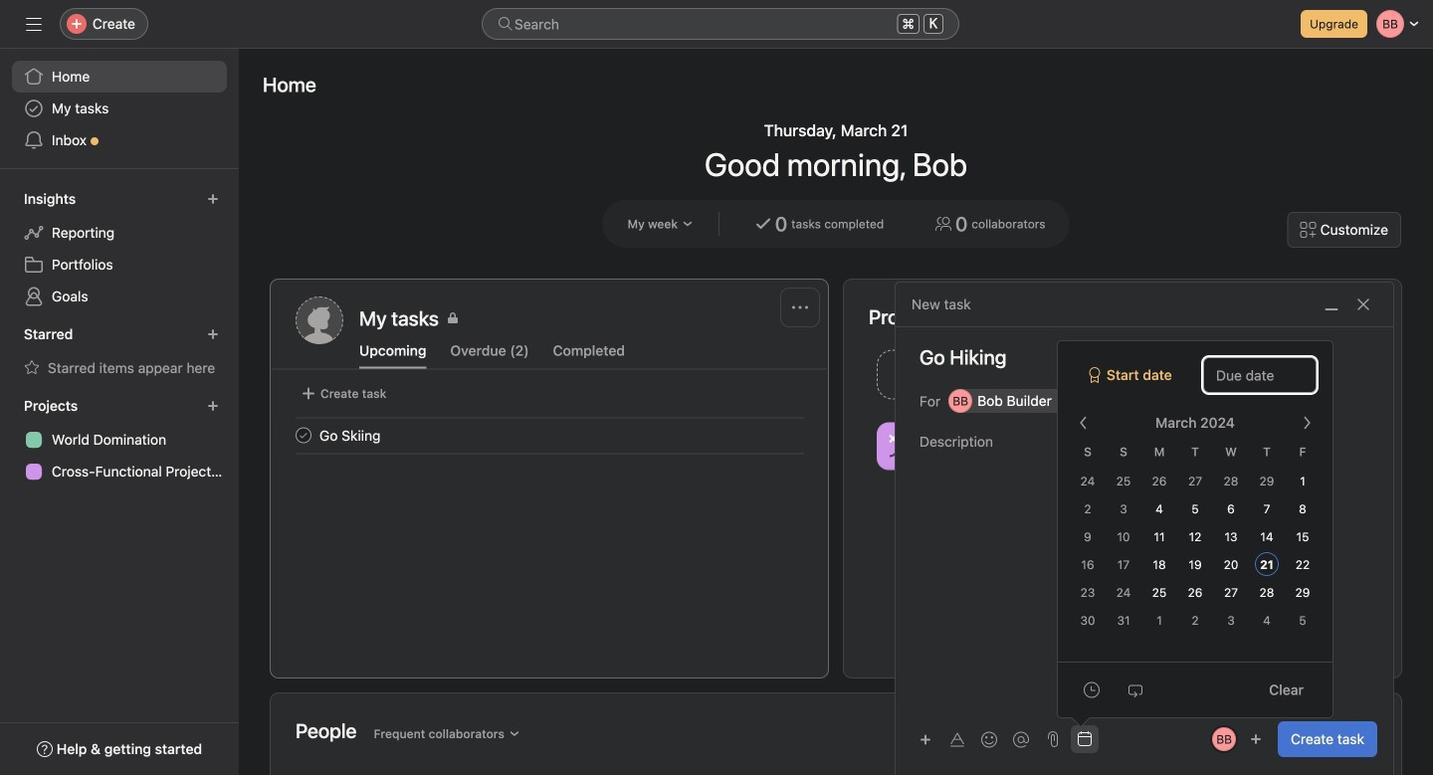 Task type: describe. For each thing, give the bounding box(es) containing it.
close image
[[1356, 297, 1371, 313]]

mark complete image
[[292, 423, 315, 447]]

Mark complete checkbox
[[292, 423, 315, 447]]

add profile photo image
[[296, 297, 343, 344]]

add or remove collaborators from this task image
[[1250, 733, 1262, 745]]

at mention image
[[1013, 732, 1029, 748]]

Search tasks, projects, and more text field
[[482, 8, 959, 40]]

0 vertical spatial list item
[[869, 344, 1123, 405]]

line_and_symbols image
[[889, 434, 913, 458]]



Task type: vqa. For each thing, say whether or not it's contained in the screenshot.
The My Tasks
no



Task type: locate. For each thing, give the bounding box(es) containing it.
Due date text field
[[1203, 357, 1317, 393]]

new insights image
[[207, 193, 219, 205]]

hide sidebar image
[[26, 16, 42, 32]]

rocket image
[[1143, 363, 1167, 387]]

add items to starred image
[[207, 328, 219, 340]]

actions image
[[792, 300, 808, 315]]

starred element
[[0, 316, 239, 388]]

insert an object image
[[920, 734, 932, 746]]

insights element
[[0, 181, 239, 316]]

new project or portfolio image
[[207, 400, 219, 412]]

previous month image
[[1076, 415, 1092, 431]]

set to repeat image
[[1128, 682, 1144, 698]]

select due date image
[[1077, 731, 1093, 747]]

Task name text field
[[896, 343, 1393, 371]]

None field
[[482, 8, 959, 40]]

minimize image
[[1324, 297, 1340, 313]]

global element
[[0, 49, 239, 168]]

1 vertical spatial list item
[[272, 417, 828, 453]]

add time image
[[1084, 682, 1100, 698]]

next month image
[[1299, 415, 1315, 431]]

projects element
[[0, 388, 239, 492]]

toolbar
[[912, 725, 1039, 754]]

1 horizontal spatial list item
[[869, 344, 1123, 405]]

list item
[[869, 344, 1123, 405], [272, 417, 828, 453]]

0 horizontal spatial list item
[[272, 417, 828, 453]]

dialog
[[896, 283, 1393, 775]]



